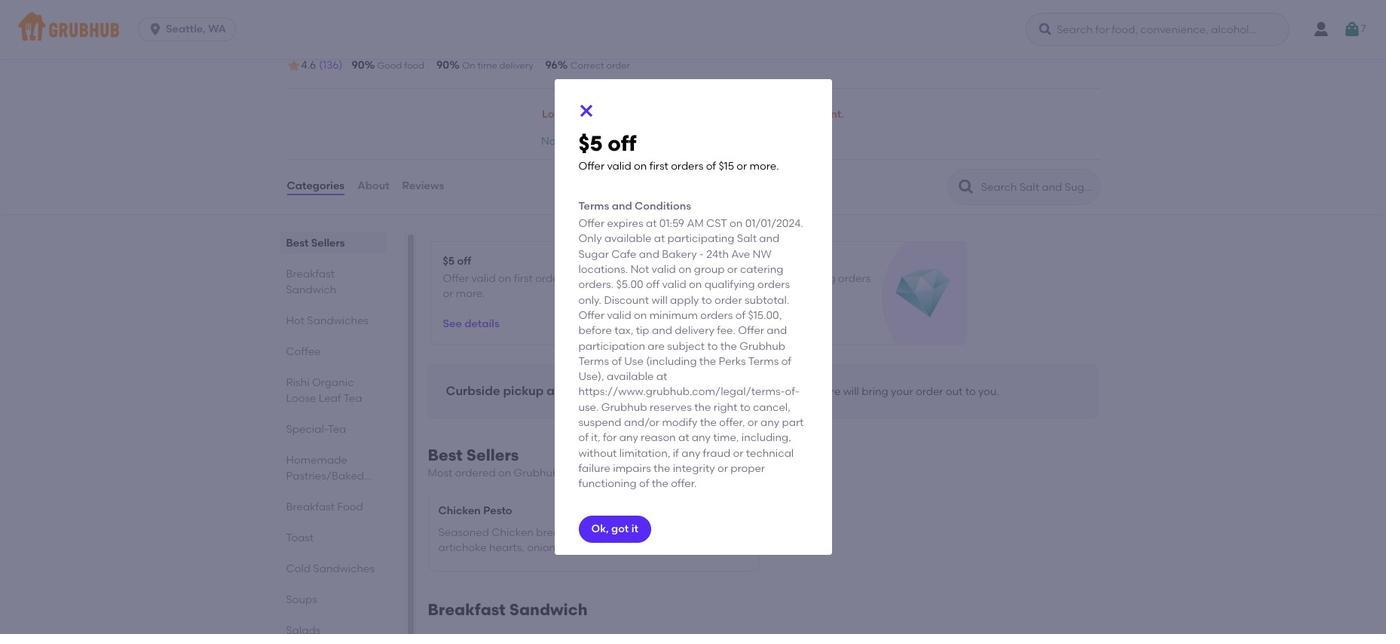 Task type: vqa. For each thing, say whether or not it's contained in the screenshot.
top 11:00am–9:00pm
no



Task type: describe. For each thing, give the bounding box(es) containing it.
qualifying inside terms and conditions offer expires at 01:59 am cst on 01/01/2024. only available at participating salt and sugar cafe and bakery - 24th ave nw locations. not valid on group or catering orders. $5.00 off valid on qualifying orders only. discount will apply to order subtotal. offer valid on minimum orders of $15.00, before tax, tip and delivery fee. offer and participation are subject to the grubhub terms of use (including the perks terms of use), available at https://www.grubhub.com/legal/terms-of- use. grubhub reserves the right to cancel, suspend and/or modify the offer, or any part of it, for any reason at any time, including, without limitation, if any fraud or technical failure impairs the integrity or proper functioning of the offer.
[[705, 279, 755, 291]]

delivery inside terms and conditions offer expires at 01:59 am cst on 01/01/2024. only available at participating salt and sugar cafe and bakery - 24th ave nw locations. not valid on group or catering orders. $5.00 off valid on qualifying orders only. discount will apply to order subtotal. offer valid on minimum orders of $15.00, before tax, tip and delivery fee. offer and participation are subject to the grubhub terms of use (including the perks terms of use), available at https://www.grubhub.com/legal/terms-of- use. grubhub reserves the right to cancel, suspend and/or modify the offer, or any part of it, for any reason at any time, including, without limitation, if any fraud or technical failure impairs the integrity or proper functioning of the offer.
[[675, 324, 715, 337]]

homemade
[[286, 454, 348, 466]]

7 button
[[1343, 16, 1367, 43]]

1 vertical spatial breakfast sandwich
[[428, 601, 588, 619]]

onions
[[527, 542, 561, 554]]

terms up only
[[579, 199, 610, 212]]

functioning
[[579, 477, 637, 490]]

order inside terms and conditions offer expires at 01:59 am cst on 01/01/2024. only available at participating salt and sugar cafe and bakery - 24th ave nw locations. not valid on group or catering orders. $5.00 off valid on qualifying orders only. discount will apply to order subtotal. offer valid on minimum orders of $15.00, before tax, tip and delivery fee. offer and participation are subject to the grubhub terms of use (including the perks terms of use), available at https://www.grubhub.com/legal/terms-of- use. grubhub reserves the right to cancel, suspend and/or modify the offer, or any part of it, for any reason at any time, including, without limitation, if any fraud or technical failure impairs the integrity or proper functioning of the offer.
[[715, 294, 743, 307]]

an
[[671, 108, 684, 121]]

order left out
[[916, 385, 944, 398]]

reserves
[[650, 401, 692, 414]]

hot
[[286, 314, 305, 327]]

24th inside button
[[330, 37, 352, 50]]

order right the correct
[[607, 60, 630, 71]]

the left store
[[796, 385, 813, 398]]

only
[[579, 233, 602, 245]]

about button
[[357, 160, 390, 214]]

only.
[[579, 294, 602, 307]]

boy
[[671, 542, 690, 554]]

special-tea
[[286, 423, 346, 436]]

a
[[731, 108, 738, 121]]

toast
[[286, 531, 314, 544]]

sandwiches for hot sandwiches
[[307, 314, 369, 327]]

of down participation
[[612, 355, 622, 368]]

$5 off offer valid on qualifying orders of $50 or more.
[[715, 255, 871, 300]]

sellers for best sellers
[[311, 236, 345, 249]]

and down $15.00,
[[767, 324, 788, 337]]

minimum
[[650, 309, 698, 322]]

salt
[[737, 233, 757, 245]]

not
[[631, 263, 650, 276]]

0 vertical spatial chicken
[[439, 505, 481, 518]]

cold sandwiches
[[286, 562, 375, 575]]

on inside the $5 off offer valid on qualifying orders of $50 or more.
[[770, 272, 783, 285]]

of up of-
[[782, 355, 792, 368]]

swiss
[[671, 526, 697, 539]]

you've
[[595, 108, 628, 121]]

1366
[[494, 37, 517, 50]]

0 horizontal spatial breakfast sandwich
[[286, 267, 337, 296]]

technical
[[746, 447, 794, 460]]

svg image
[[577, 102, 595, 120]]

sellers for best sellers most ordered on grubhub
[[467, 446, 519, 465]]

no fees
[[541, 135, 580, 148]]

seattle, wa button
[[138, 17, 242, 41]]

available down expires
[[605, 233, 652, 245]]

details for $5 off offer valid on first orders of $15 or more.
[[465, 318, 500, 330]]

to down fee.
[[708, 340, 718, 353]]

best for best sellers most ordered on grubhub
[[428, 446, 463, 465]]

or inside the $5 off offer valid on qualifying orders of $50 or more.
[[748, 288, 758, 300]]

at down 'modify'
[[679, 432, 690, 444]]

search icon image
[[957, 178, 975, 196]]

special-
[[286, 423, 328, 436]]

$15.00,
[[748, 309, 782, 322]]

$5 for offer valid on first orders of $15 or more.
[[443, 255, 455, 267]]

ave inside button
[[355, 37, 374, 50]]

see for offer valid on first orders of $15 or more.
[[443, 318, 462, 330]]

out
[[946, 385, 963, 398]]

(206) 708-1366 button
[[444, 36, 517, 51]]

time,
[[714, 432, 739, 444]]

group
[[694, 263, 725, 276]]

ave inside terms and conditions offer expires at 01:59 am cst on 01/01/2024. only available at participating salt and sugar cafe and bakery - 24th ave nw locations. not valid on group or catering orders. $5.00 off valid on qualifying orders only. discount will apply to order subtotal. offer valid on minimum orders of $15.00, before tax, tip and delivery fee. offer and participation are subject to the grubhub terms of use (including the perks terms of use), available at https://www.grubhub.com/legal/terms-of- use. grubhub reserves the right to cancel, suspend and/or modify the offer, or any part of it, for any reason at any time, including, without limitation, if any fraud or technical failure impairs the integrity or proper functioning of the offer.
[[732, 248, 751, 261]]

96
[[546, 59, 558, 72]]

expires
[[607, 217, 644, 230]]

order inside looks like you've started an order at a different restaurant. button
[[687, 108, 715, 121]]

available up choose
[[607, 370, 654, 383]]

on time delivery
[[462, 60, 534, 71]]

1 horizontal spatial grubhub
[[602, 401, 647, 414]]

correct order
[[571, 60, 630, 71]]

promo image for offer valid on qualifying orders of $50 or more.
[[896, 266, 951, 321]]

time
[[478, 60, 497, 71]]

curbside
[[446, 384, 500, 398]]

1 vertical spatial tea
[[328, 423, 346, 436]]

homemade pastries/baked goods breakfast food
[[286, 454, 364, 513]]

correct
[[571, 60, 605, 71]]

to right out
[[966, 385, 976, 398]]

5615 24th ave nw ste 102
[[305, 37, 433, 50]]

good food
[[378, 60, 425, 71]]

and up cancel,
[[773, 385, 794, 398]]

fees
[[559, 135, 580, 148]]

hearts,
[[489, 542, 525, 554]]

fraud
[[703, 447, 731, 460]]

of down looks like you've started an order at a different restaurant. button
[[706, 160, 716, 173]]

at down 01:59
[[654, 233, 665, 245]]

homemade
[[575, 526, 634, 539]]

more. for offer valid on qualifying orders of $50 or more.
[[761, 288, 790, 300]]

(136)
[[319, 59, 343, 72]]

1 horizontal spatial $5
[[579, 130, 603, 156]]

apply
[[671, 294, 699, 307]]

and inside seasoned chicken breast, homemade pesto, swiss cheese, artichoke hearts, onions and spinach on poor boy bread.
[[563, 542, 584, 554]]

are
[[648, 340, 665, 353]]

(including
[[646, 355, 697, 368]]

food
[[337, 500, 363, 513]]

different
[[740, 108, 785, 121]]

of up fee.
[[736, 309, 746, 322]]

pesto
[[484, 505, 513, 518]]

(206)
[[444, 37, 470, 50]]

https://www.grubhub.com/legal/terms-
[[579, 386, 786, 398]]

24th inside terms and conditions offer expires at 01:59 am cst on 01/01/2024. only available at participating salt and sugar cafe and bakery - 24th ave nw locations. not valid on group or catering orders. $5.00 off valid on qualifying orders only. discount will apply to order subtotal. offer valid on minimum orders of $15.00, before tax, tip and delivery fee. offer and participation are subject to the grubhub terms of use (including the perks terms of use), available at https://www.grubhub.com/legal/terms-of- use. grubhub reserves the right to cancel, suspend and/or modify the offer, or any part of it, for any reason at any time, including, without limitation, if any fraud or technical failure impairs the integrity or proper functioning of the offer.
[[707, 248, 729, 261]]

Search Salt and Sugar Cafe and Bakery search field
[[980, 180, 1095, 194]]

0 vertical spatial $15
[[719, 160, 735, 173]]

valid inside the $5 off offer valid on qualifying orders of $50 or more.
[[743, 272, 768, 285]]

choose this option at checkout and the store will bring your order out to you.
[[612, 385, 1000, 398]]

$50
[[727, 288, 745, 300]]

discount
[[604, 294, 649, 307]]

this
[[654, 385, 672, 398]]

curbside pickup available
[[446, 384, 603, 398]]

terms and conditions offer expires at 01:59 am cst on 01/01/2024. only available at participating salt and sugar cafe and bakery - 24th ave nw locations. not valid on group or catering orders. $5.00 off valid on qualifying orders only. discount will apply to order subtotal. offer valid on minimum orders of $15.00, before tax, tip and delivery fee. offer and participation are subject to the grubhub terms of use (including the perks terms of use), available at https://www.grubhub.com/legal/terms-of- use. grubhub reserves the right to cancel, suspend and/or modify the offer, or any part of it, for any reason at any time, including, without limitation, if any fraud or technical failure impairs the integrity or proper functioning of the offer.
[[579, 199, 804, 490]]

main navigation navigation
[[0, 0, 1387, 59]]

svg image for 7
[[1343, 20, 1362, 38]]

available down use),
[[547, 384, 603, 398]]

food
[[404, 60, 425, 71]]

reason
[[641, 432, 676, 444]]

pesto,
[[637, 526, 668, 539]]

breakfast inside breakfast sandwich
[[286, 267, 335, 280]]

5615 24th ave nw ste 102 button
[[304, 35, 434, 52]]

right
[[714, 401, 738, 414]]

wa
[[208, 23, 226, 35]]

1 horizontal spatial svg image
[[1038, 22, 1054, 37]]

chicken inside seasoned chicken breast, homemade pesto, swiss cheese, artichoke hearts, onions and spinach on poor boy bread.
[[492, 526, 534, 539]]

nw inside terms and conditions offer expires at 01:59 am cst on 01/01/2024. only available at participating salt and sugar cafe and bakery - 24th ave nw locations. not valid on group or catering orders. $5.00 off valid on qualifying orders only. discount will apply to order subtotal. offer valid on minimum orders of $15.00, before tax, tip and delivery fee. offer and participation are subject to the grubhub terms of use (including the perks terms of use), available at https://www.grubhub.com/legal/terms-of- use. grubhub reserves the right to cancel, suspend and/or modify the offer, or any part of it, for any reason at any time, including, without limitation, if any fraud or technical failure impairs the integrity or proper functioning of the offer.
[[753, 248, 772, 261]]

any up fraud
[[692, 432, 711, 444]]

offer inside the $5 off offer valid on qualifying orders of $50 or more.
[[715, 272, 741, 285]]

see details for $5 off offer valid on first orders of $15 or more.
[[443, 318, 500, 330]]

breast,
[[536, 526, 572, 539]]

limitation,
[[620, 447, 671, 460]]

cafe
[[612, 248, 637, 261]]

it
[[632, 523, 639, 536]]

at left 01:59
[[646, 217, 657, 230]]

reviews
[[402, 180, 444, 193]]

and/or
[[624, 416, 660, 429]]

best sellers
[[286, 236, 345, 249]]

started
[[631, 108, 668, 121]]

01:59
[[660, 217, 685, 230]]

modify
[[662, 416, 698, 429]]

fee.
[[717, 324, 736, 337]]

at up this
[[657, 370, 668, 383]]

90 for on time delivery
[[437, 59, 450, 72]]



Task type: locate. For each thing, give the bounding box(es) containing it.
0 horizontal spatial first
[[514, 272, 533, 285]]

grubhub inside best sellers most ordered on grubhub
[[514, 467, 560, 480]]

pastries/baked
[[286, 470, 364, 482]]

use),
[[579, 370, 604, 383]]

orders.
[[579, 279, 614, 291]]

90 down 5615 24th ave nw ste 102 button
[[352, 59, 365, 72]]

bakery
[[662, 248, 697, 261]]

terms up use),
[[579, 355, 609, 368]]

90 for good food
[[352, 59, 365, 72]]

0 vertical spatial breakfast
[[286, 267, 335, 280]]

see up curbside
[[443, 318, 462, 330]]

about
[[358, 180, 390, 193]]

if
[[673, 447, 679, 460]]

for
[[603, 432, 617, 444]]

2 horizontal spatial svg image
[[1343, 20, 1362, 38]]

0 horizontal spatial nw
[[376, 37, 395, 50]]

and down breast,
[[563, 542, 584, 554]]

svg image inside seattle, wa button
[[148, 22, 163, 37]]

1 vertical spatial $15
[[583, 272, 599, 285]]

of inside the $5 off offer valid on qualifying orders of $50 or more.
[[715, 288, 725, 300]]

promo image for offer valid on first orders of $15 or more.
[[624, 266, 679, 321]]

cheese,
[[699, 526, 739, 539]]

off inside terms and conditions offer expires at 01:59 am cst on 01/01/2024. only available at participating salt and sugar cafe and bakery - 24th ave nw locations. not valid on group or catering orders. $5.00 off valid on qualifying orders only. discount will apply to order subtotal. offer valid on minimum orders of $15.00, before tax, tip and delivery fee. offer and participation are subject to the grubhub terms of use (including the perks terms of use), available at https://www.grubhub.com/legal/terms-of- use. grubhub reserves the right to cancel, suspend and/or modify the offer, or any part of it, for any reason at any time, including, without limitation, if any fraud or technical failure impairs the integrity or proper functioning of the offer.
[[646, 279, 660, 291]]

1 horizontal spatial 24th
[[707, 248, 729, 261]]

1 see from the left
[[443, 318, 462, 330]]

the left offer.
[[652, 477, 669, 490]]

details up curbside
[[465, 318, 500, 330]]

1 vertical spatial grubhub
[[602, 401, 647, 414]]

1 vertical spatial delivery
[[675, 324, 715, 337]]

more. for offer valid on first orders of $15 or more.
[[456, 288, 486, 300]]

of-
[[785, 386, 800, 398]]

ordered
[[455, 467, 496, 480]]

2 promo image from the left
[[896, 266, 951, 321]]

0 vertical spatial sandwich
[[286, 283, 337, 296]]

see details down '$50'
[[715, 318, 771, 330]]

best inside best sellers most ordered on grubhub
[[428, 446, 463, 465]]

chicken up hearts,
[[492, 526, 534, 539]]

see details for $5 off offer valid on qualifying orders of $50 or more.
[[715, 318, 771, 330]]

delivery down 1366
[[500, 60, 534, 71]]

0 vertical spatial nw
[[376, 37, 395, 50]]

1 horizontal spatial see details
[[715, 318, 771, 330]]

1 horizontal spatial see details button
[[715, 311, 771, 338]]

$15 up only.
[[583, 272, 599, 285]]

on
[[462, 60, 476, 71]]

at left the a
[[717, 108, 728, 121]]

1 details from the left
[[465, 318, 500, 330]]

5615
[[305, 37, 328, 50]]

2 vertical spatial breakfast
[[428, 601, 506, 619]]

details down subtotal.
[[736, 318, 771, 330]]

2 see from the left
[[715, 318, 734, 330]]

1 horizontal spatial sandwich
[[510, 601, 588, 619]]

of left '$50'
[[715, 288, 725, 300]]

see details up curbside
[[443, 318, 500, 330]]

0 horizontal spatial qualifying
[[705, 279, 755, 291]]

90
[[352, 59, 365, 72], [437, 59, 450, 72]]

integrity
[[673, 462, 715, 475]]

svg image for seattle, wa
[[148, 22, 163, 37]]

no
[[541, 135, 556, 148]]

it,
[[591, 432, 601, 444]]

2 90 from the left
[[437, 59, 450, 72]]

2 vertical spatial grubhub
[[514, 467, 560, 480]]

grubhub down $15.00,
[[740, 340, 786, 353]]

0 vertical spatial tea
[[344, 392, 362, 405]]

to right apply
[[702, 294, 712, 307]]

0 horizontal spatial promo image
[[624, 266, 679, 321]]

will right store
[[844, 385, 860, 398]]

terms right perks
[[749, 355, 779, 368]]

qualifying up subtotal.
[[786, 272, 836, 285]]

tea right leaf at the bottom left of the page
[[344, 392, 362, 405]]

the down 'option'
[[695, 401, 711, 414]]

breakfast down goods
[[286, 500, 335, 513]]

1 vertical spatial best
[[428, 446, 463, 465]]

2 details from the left
[[736, 318, 771, 330]]

tax,
[[615, 324, 634, 337]]

including,
[[742, 432, 792, 444]]

first left orders.
[[514, 272, 533, 285]]

seasoned chicken breast, homemade pesto, swiss cheese, artichoke hearts, onions and spinach on poor boy bread.
[[439, 526, 739, 554]]

0 horizontal spatial see
[[443, 318, 462, 330]]

breakfast down best sellers
[[286, 267, 335, 280]]

1 vertical spatial ave
[[732, 248, 751, 261]]

sellers inside best sellers most ordered on grubhub
[[467, 446, 519, 465]]

see details button down '$50'
[[715, 311, 771, 338]]

0 vertical spatial best
[[286, 236, 309, 249]]

categories
[[287, 180, 345, 193]]

first
[[650, 160, 669, 173], [514, 272, 533, 285]]

will up minimum
[[652, 294, 668, 307]]

grubhub left failure
[[514, 467, 560, 480]]

to
[[702, 294, 712, 307], [708, 340, 718, 353], [966, 385, 976, 398], [740, 401, 751, 414]]

at up right at the bottom right of page
[[710, 385, 721, 398]]

see details button for $5 off offer valid on qualifying orders of $50 or more.
[[715, 311, 771, 338]]

orders inside the $5 off offer valid on qualifying orders of $50 or more.
[[839, 272, 871, 285]]

$5
[[579, 130, 603, 156], [443, 255, 455, 267], [715, 255, 726, 267]]

star icon image
[[286, 58, 301, 73]]

your
[[891, 385, 914, 398]]

chicken
[[439, 505, 481, 518], [492, 526, 534, 539]]

0 horizontal spatial grubhub
[[514, 467, 560, 480]]

$5 for offer valid on qualifying orders of $50 or more.
[[715, 255, 726, 267]]

bring
[[862, 385, 889, 398]]

24th up (136)
[[330, 37, 352, 50]]

use.
[[579, 401, 599, 414]]

0 vertical spatial first
[[650, 160, 669, 173]]

see
[[443, 318, 462, 330], [715, 318, 734, 330]]

1 horizontal spatial promo image
[[896, 266, 951, 321]]

0 vertical spatial delivery
[[500, 60, 534, 71]]

0 horizontal spatial see details
[[443, 318, 500, 330]]

1 vertical spatial sandwiches
[[313, 562, 375, 575]]

nw up 'catering' on the right of page
[[753, 248, 772, 261]]

like
[[575, 108, 592, 121]]

$5.00
[[616, 279, 644, 291]]

most
[[428, 467, 453, 480]]

good
[[378, 60, 402, 71]]

7
[[1362, 23, 1367, 35]]

0 horizontal spatial see details button
[[443, 311, 500, 338]]

ok, got it button
[[579, 516, 652, 543]]

0 horizontal spatial svg image
[[148, 22, 163, 37]]

am
[[687, 217, 704, 230]]

svg image
[[1343, 20, 1362, 38], [148, 22, 163, 37], [1038, 22, 1054, 37]]

1 horizontal spatial $15
[[719, 160, 735, 173]]

0 vertical spatial ave
[[355, 37, 374, 50]]

1 horizontal spatial details
[[736, 318, 771, 330]]

any right 'if' at left bottom
[[682, 447, 701, 460]]

see down '$50'
[[715, 318, 734, 330]]

1 horizontal spatial 90
[[437, 59, 450, 72]]

impairs
[[613, 462, 651, 475]]

of down impairs
[[639, 477, 650, 490]]

24th right -
[[707, 248, 729, 261]]

on inside best sellers most ordered on grubhub
[[498, 467, 511, 480]]

and down 01/01/2024.
[[760, 233, 780, 245]]

0 vertical spatial sandwiches
[[307, 314, 369, 327]]

1 vertical spatial $5 off offer valid on first orders of $15 or more.
[[443, 255, 599, 300]]

1 promo image from the left
[[624, 266, 679, 321]]

subtotal.
[[745, 294, 790, 307]]

1 horizontal spatial chicken
[[492, 526, 534, 539]]

best for best sellers
[[286, 236, 309, 249]]

0 horizontal spatial details
[[465, 318, 500, 330]]

sellers up ordered on the left bottom of the page
[[467, 446, 519, 465]]

at inside looks like you've started an order at a different restaurant. button
[[717, 108, 728, 121]]

orders
[[671, 160, 704, 173], [536, 272, 568, 285], [839, 272, 871, 285], [758, 279, 790, 291], [701, 309, 733, 322]]

1 horizontal spatial breakfast sandwich
[[428, 601, 588, 619]]

1 see details button from the left
[[443, 311, 500, 338]]

valid
[[607, 160, 632, 173], [652, 263, 676, 276], [472, 272, 496, 285], [743, 272, 768, 285], [662, 279, 687, 291], [607, 309, 632, 322]]

first up conditions
[[650, 160, 669, 173]]

any
[[761, 416, 780, 429], [620, 432, 639, 444], [692, 432, 711, 444], [682, 447, 701, 460]]

breakfast sandwich down best sellers
[[286, 267, 337, 296]]

see details button up curbside
[[443, 311, 500, 338]]

1 vertical spatial chicken
[[492, 526, 534, 539]]

promo image
[[624, 266, 679, 321], [896, 266, 951, 321]]

0 vertical spatial sellers
[[311, 236, 345, 249]]

qualifying down group
[[705, 279, 755, 291]]

0 horizontal spatial ave
[[355, 37, 374, 50]]

1 horizontal spatial best
[[428, 446, 463, 465]]

1 horizontal spatial ave
[[732, 248, 751, 261]]

on
[[634, 160, 647, 173], [730, 217, 743, 230], [679, 263, 692, 276], [499, 272, 512, 285], [770, 272, 783, 285], [689, 279, 702, 291], [634, 309, 647, 322], [498, 467, 511, 480], [629, 542, 642, 554]]

0 vertical spatial will
[[652, 294, 668, 307]]

0 vertical spatial 24th
[[330, 37, 352, 50]]

1 vertical spatial sandwich
[[510, 601, 588, 619]]

0 horizontal spatial 90
[[352, 59, 365, 72]]

102
[[417, 37, 433, 50]]

details for $5 off offer valid on qualifying orders of $50 or more.
[[736, 318, 771, 330]]

1 horizontal spatial sellers
[[467, 446, 519, 465]]

will inside terms and conditions offer expires at 01:59 am cst on 01/01/2024. only available at participating salt and sugar cafe and bakery - 24th ave nw locations. not valid on group or catering orders. $5.00 off valid on qualifying orders only. discount will apply to order subtotal. offer valid on minimum orders of $15.00, before tax, tip and delivery fee. offer and participation are subject to the grubhub terms of use (including the perks terms of use), available at https://www.grubhub.com/legal/terms-of- use. grubhub reserves the right to cancel, suspend and/or modify the offer, or any part of it, for any reason at any time, including, without limitation, if any fraud or technical failure impairs the integrity or proper functioning of the offer.
[[652, 294, 668, 307]]

ste
[[398, 37, 414, 50]]

1 horizontal spatial nw
[[753, 248, 772, 261]]

nw left ste
[[376, 37, 395, 50]]

cancel,
[[753, 401, 791, 414]]

0 horizontal spatial will
[[652, 294, 668, 307]]

participating
[[668, 233, 735, 245]]

qualifying inside the $5 off offer valid on qualifying orders of $50 or more.
[[786, 272, 836, 285]]

breakfast down "artichoke" at the bottom left
[[428, 601, 506, 619]]

0 horizontal spatial chicken
[[439, 505, 481, 518]]

best up most
[[428, 446, 463, 465]]

1 horizontal spatial will
[[844, 385, 860, 398]]

sandwiches right hot
[[307, 314, 369, 327]]

pickup
[[503, 384, 544, 398]]

of up only.
[[571, 272, 581, 285]]

more.
[[750, 160, 780, 173], [456, 288, 486, 300], [761, 288, 790, 300]]

delivery
[[500, 60, 534, 71], [675, 324, 715, 337]]

0 horizontal spatial 24th
[[330, 37, 352, 50]]

chicken up seasoned
[[439, 505, 481, 518]]

sandwich down onions
[[510, 601, 588, 619]]

reviews button
[[402, 160, 445, 214]]

sandwich up hot
[[286, 283, 337, 296]]

rishi
[[286, 376, 310, 389]]

0 horizontal spatial $5
[[443, 255, 455, 267]]

$15 down the a
[[719, 160, 735, 173]]

1 horizontal spatial first
[[650, 160, 669, 173]]

2 horizontal spatial $5
[[715, 255, 726, 267]]

sellers down categories button
[[311, 236, 345, 249]]

1 vertical spatial nw
[[753, 248, 772, 261]]

off inside the $5 off offer valid on qualifying orders of $50 or more.
[[729, 255, 743, 267]]

nw
[[376, 37, 395, 50], [753, 248, 772, 261]]

soups
[[286, 593, 317, 606]]

2 see details button from the left
[[715, 311, 771, 338]]

1 horizontal spatial qualifying
[[786, 272, 836, 285]]

and up not
[[639, 248, 660, 261]]

1 horizontal spatial see
[[715, 318, 734, 330]]

sandwiches right 'cold'
[[313, 562, 375, 575]]

see details
[[443, 318, 500, 330], [715, 318, 771, 330]]

you.
[[979, 385, 1000, 398]]

the down right at the bottom right of page
[[700, 416, 717, 429]]

$5 inside the $5 off offer valid on qualifying orders of $50 or more.
[[715, 255, 726, 267]]

1 vertical spatial sellers
[[467, 446, 519, 465]]

0 horizontal spatial delivery
[[500, 60, 534, 71]]

at
[[717, 108, 728, 121], [646, 217, 657, 230], [654, 233, 665, 245], [657, 370, 668, 383], [710, 385, 721, 398], [679, 432, 690, 444]]

order up fee.
[[715, 294, 743, 307]]

ave down salt
[[732, 248, 751, 261]]

90 down •
[[437, 59, 450, 72]]

the left perks
[[700, 355, 717, 368]]

restaurant.
[[787, 108, 845, 121]]

rishi organic loose leaf tea
[[286, 376, 362, 405]]

ave left ste
[[355, 37, 374, 50]]

708-
[[472, 37, 494, 50]]

order right an
[[687, 108, 715, 121]]

2 see details from the left
[[715, 318, 771, 330]]

salt and sugar cafe and bakery logo image
[[1036, 0, 1089, 14]]

1 see details from the left
[[443, 318, 500, 330]]

on inside seasoned chicken breast, homemade pesto, swiss cheese, artichoke hearts, onions and spinach on poor boy bread.
[[629, 542, 642, 554]]

1 horizontal spatial delivery
[[675, 324, 715, 337]]

4.6
[[301, 59, 316, 72]]

cst
[[707, 217, 728, 230]]

the down limitation,
[[654, 462, 671, 475]]

off
[[608, 130, 637, 156], [457, 255, 472, 267], [729, 255, 743, 267], [646, 279, 660, 291]]

0 horizontal spatial sandwich
[[286, 283, 337, 296]]

the down fee.
[[721, 340, 737, 353]]

bread.
[[692, 542, 726, 554]]

tea down leaf at the bottom left of the page
[[328, 423, 346, 436]]

more. inside the $5 off offer valid on qualifying orders of $50 or more.
[[761, 288, 790, 300]]

sandwiches
[[307, 314, 369, 327], [313, 562, 375, 575]]

loose
[[286, 392, 316, 405]]

0 horizontal spatial $15
[[583, 272, 599, 285]]

option
[[674, 385, 707, 398]]

catering
[[741, 263, 784, 276]]

nw inside button
[[376, 37, 395, 50]]

tea inside rishi organic loose leaf tea
[[344, 392, 362, 405]]

0 horizontal spatial sellers
[[311, 236, 345, 249]]

best down categories button
[[286, 236, 309, 249]]

0 vertical spatial grubhub
[[740, 340, 786, 353]]

svg image inside 7 button
[[1343, 20, 1362, 38]]

2 horizontal spatial grubhub
[[740, 340, 786, 353]]

of left it,
[[579, 432, 589, 444]]

and up are
[[652, 324, 673, 337]]

see details button for $5 off offer valid on first orders of $15 or more.
[[443, 311, 500, 338]]

any down cancel,
[[761, 416, 780, 429]]

1 90 from the left
[[352, 59, 365, 72]]

breakfast sandwich down hearts,
[[428, 601, 588, 619]]

breakfast inside homemade pastries/baked goods breakfast food
[[286, 500, 335, 513]]

delivery up subject
[[675, 324, 715, 337]]

any right the for
[[620, 432, 639, 444]]

see for offer valid on qualifying orders of $50 or more.
[[715, 318, 734, 330]]

offer.
[[671, 477, 697, 490]]

use
[[625, 355, 644, 368]]

1 vertical spatial 24th
[[707, 248, 729, 261]]

will
[[652, 294, 668, 307], [844, 385, 860, 398]]

choose
[[612, 385, 651, 398]]

sandwiches for cold sandwiches
[[313, 562, 375, 575]]

to down the checkout
[[740, 401, 751, 414]]

1 vertical spatial will
[[844, 385, 860, 398]]

1 vertical spatial first
[[514, 272, 533, 285]]

1 vertical spatial breakfast
[[286, 500, 335, 513]]

sandwich
[[286, 283, 337, 296], [510, 601, 588, 619]]

breakfast sandwich
[[286, 267, 337, 296], [428, 601, 588, 619]]

0 horizontal spatial best
[[286, 236, 309, 249]]

0 vertical spatial breakfast sandwich
[[286, 267, 337, 296]]

subscription pass image
[[286, 38, 301, 50]]

and up expires
[[612, 199, 633, 212]]

checkout
[[723, 385, 771, 398]]

details
[[465, 318, 500, 330], [736, 318, 771, 330]]

0 vertical spatial $5 off offer valid on first orders of $15 or more.
[[579, 130, 780, 173]]

grubhub down choose
[[602, 401, 647, 414]]



